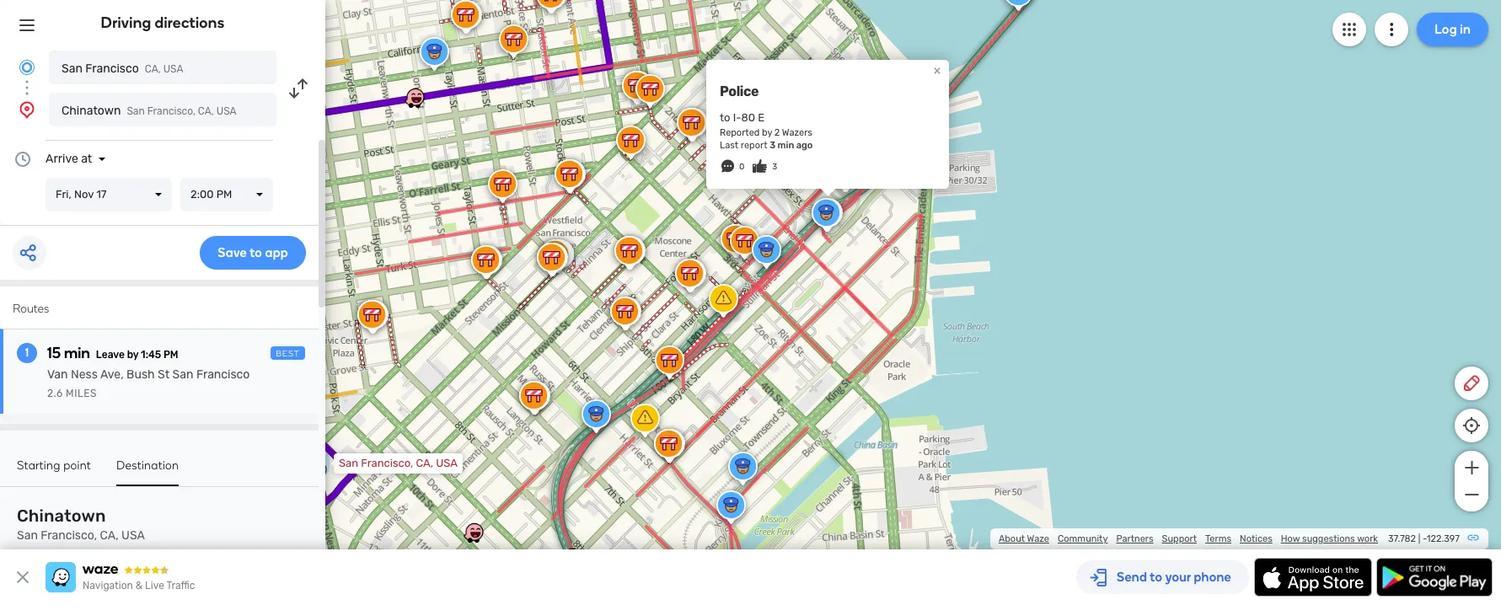 Task type: vqa. For each thing, say whether or not it's contained in the screenshot.
Navigation
yes



Task type: locate. For each thing, give the bounding box(es) containing it.
ness
[[71, 368, 98, 382]]

3 right 0
[[773, 162, 778, 172]]

chinatown san francisco, ca, usa down the san francisco ca, usa
[[62, 104, 237, 118]]

chinatown
[[62, 104, 121, 118], [17, 506, 106, 526]]

0 vertical spatial pm
[[216, 188, 232, 201]]

ca,
[[145, 63, 161, 75], [198, 105, 214, 117], [416, 457, 433, 470], [100, 529, 119, 543]]

3 down 2 at the right of page
[[770, 140, 776, 151]]

support link
[[1162, 534, 1197, 545]]

terms
[[1206, 534, 1232, 545]]

zoom in image
[[1461, 458, 1483, 478]]

3
[[770, 140, 776, 151], [773, 162, 778, 172]]

current location image
[[17, 57, 37, 78]]

francisco
[[85, 62, 139, 76], [196, 368, 250, 382]]

0 vertical spatial 3
[[770, 140, 776, 151]]

about waze link
[[999, 534, 1050, 545]]

driving directions
[[101, 13, 225, 32]]

1 vertical spatial pm
[[164, 349, 178, 361]]

1 horizontal spatial by
[[762, 127, 772, 138]]

chinatown down the starting point button
[[17, 506, 106, 526]]

starting
[[17, 459, 60, 473]]

van
[[47, 368, 68, 382]]

to i-80 e reported by 2 wazers last report 3 min ago
[[720, 111, 813, 151]]

-
[[1423, 534, 1427, 545]]

point
[[63, 459, 91, 473]]

pm right 2:00
[[216, 188, 232, 201]]

support
[[1162, 534, 1197, 545]]

clock image
[[13, 149, 33, 169]]

i-
[[733, 111, 741, 124]]

pm
[[216, 188, 232, 201], [164, 349, 178, 361]]

|
[[1419, 534, 1421, 545]]

0 horizontal spatial pm
[[164, 349, 178, 361]]

1 horizontal spatial pm
[[216, 188, 232, 201]]

1
[[25, 346, 29, 360]]

1 vertical spatial francisco
[[196, 368, 250, 382]]

0 vertical spatial by
[[762, 127, 772, 138]]

leave
[[96, 349, 125, 361]]

st
[[158, 368, 170, 382]]

wazers
[[782, 127, 813, 138]]

2:00 pm
[[191, 188, 232, 201]]

1 vertical spatial min
[[64, 344, 90, 363]]

van ness ave, bush st san francisco 2.6 miles
[[47, 368, 250, 400]]

0 vertical spatial francisco
[[85, 62, 139, 76]]

san
[[62, 62, 83, 76], [127, 105, 145, 117], [172, 368, 194, 382], [339, 457, 358, 470], [17, 529, 38, 543]]

best
[[276, 349, 300, 359]]

reported
[[720, 127, 760, 138]]

chinatown up at
[[62, 104, 121, 118]]

francisco down driving
[[85, 62, 139, 76]]

francisco,
[[147, 105, 196, 117], [361, 457, 413, 470], [41, 529, 97, 543]]

15 min leave by 1:45 pm
[[47, 344, 178, 363]]

0 vertical spatial min
[[778, 140, 794, 151]]

san inside van ness ave, bush st san francisco 2.6 miles
[[172, 368, 194, 382]]

about
[[999, 534, 1025, 545]]

directions
[[155, 13, 225, 32]]

francisco inside van ness ave, bush st san francisco 2.6 miles
[[196, 368, 250, 382]]

by left 1:45 at bottom left
[[127, 349, 139, 361]]

chinatown inside 'chinatown san francisco, ca, usa'
[[17, 506, 106, 526]]

chinatown san francisco, ca, usa down point
[[17, 506, 145, 543]]

1 vertical spatial chinatown
[[17, 506, 106, 526]]

notices
[[1240, 534, 1273, 545]]

chinatown san francisco, ca, usa
[[62, 104, 237, 118], [17, 506, 145, 543]]

min
[[778, 140, 794, 151], [64, 344, 90, 363]]

1 horizontal spatial min
[[778, 140, 794, 151]]

1 horizontal spatial francisco
[[196, 368, 250, 382]]

usa
[[163, 63, 183, 75], [216, 105, 237, 117], [436, 457, 458, 470], [121, 529, 145, 543]]

min down 2 at the right of page
[[778, 140, 794, 151]]

pencil image
[[1462, 373, 1482, 394]]

bush
[[127, 368, 155, 382]]

1 vertical spatial by
[[127, 349, 139, 361]]

usa inside the san francisco ca, usa
[[163, 63, 183, 75]]

0 horizontal spatial by
[[127, 349, 139, 361]]

0 horizontal spatial francisco,
[[41, 529, 97, 543]]

2 vertical spatial francisco,
[[41, 529, 97, 543]]

e
[[758, 111, 765, 124]]

to
[[720, 111, 731, 124]]

starting point
[[17, 459, 91, 473]]

0 horizontal spatial min
[[64, 344, 90, 363]]

min up ness
[[64, 344, 90, 363]]

ave,
[[100, 368, 124, 382]]

×
[[934, 62, 941, 78]]

fri,
[[56, 188, 71, 201]]

1 horizontal spatial francisco,
[[147, 105, 196, 117]]

15
[[47, 344, 61, 363]]

0 horizontal spatial francisco
[[85, 62, 139, 76]]

pm right 1:45 at bottom left
[[164, 349, 178, 361]]

1 vertical spatial francisco,
[[361, 457, 413, 470]]

location image
[[17, 99, 37, 120]]

navigation
[[83, 580, 133, 592]]

by
[[762, 127, 772, 138], [127, 349, 139, 361]]

francisco right "st"
[[196, 368, 250, 382]]

by left 2 at the right of page
[[762, 127, 772, 138]]



Task type: describe. For each thing, give the bounding box(es) containing it.
2 horizontal spatial francisco,
[[361, 457, 413, 470]]

pm inside 15 min leave by 1:45 pm
[[164, 349, 178, 361]]

0 vertical spatial chinatown san francisco, ca, usa
[[62, 104, 237, 118]]

fri, nov 17 list box
[[46, 178, 172, 212]]

partners
[[1117, 534, 1154, 545]]

nov
[[74, 188, 94, 201]]

zoom out image
[[1461, 485, 1483, 505]]

miles
[[66, 388, 97, 400]]

how
[[1281, 534, 1300, 545]]

about waze community partners support terms notices how suggestions work
[[999, 534, 1378, 545]]

navigation & live traffic
[[83, 580, 195, 592]]

2:00 pm list box
[[180, 178, 273, 212]]

destination button
[[116, 459, 179, 486]]

traffic
[[166, 580, 195, 592]]

2:00
[[191, 188, 214, 201]]

live
[[145, 580, 164, 592]]

ago
[[797, 140, 813, 151]]

link image
[[1467, 531, 1480, 545]]

min inside 'to i-80 e reported by 2 wazers last report 3 min ago'
[[778, 140, 794, 151]]

0 vertical spatial chinatown
[[62, 104, 121, 118]]

destination
[[116, 459, 179, 473]]

how suggestions work link
[[1281, 534, 1378, 545]]

1:45
[[141, 349, 161, 361]]

report
[[741, 140, 768, 151]]

37.782 | -122.397
[[1388, 534, 1460, 545]]

driving
[[101, 13, 151, 32]]

san francisco, ca, usa
[[339, 457, 458, 470]]

80
[[741, 111, 755, 124]]

waze
[[1027, 534, 1050, 545]]

partners link
[[1117, 534, 1154, 545]]

work
[[1357, 534, 1378, 545]]

122.397
[[1427, 534, 1460, 545]]

3 inside 'to i-80 e reported by 2 wazers last report 3 min ago'
[[770, 140, 776, 151]]

starting point button
[[17, 459, 91, 485]]

1 vertical spatial chinatown san francisco, ca, usa
[[17, 506, 145, 543]]

arrive
[[46, 152, 78, 166]]

37.782
[[1388, 534, 1416, 545]]

ca, inside the san francisco ca, usa
[[145, 63, 161, 75]]

last
[[720, 140, 739, 151]]

san francisco ca, usa
[[62, 62, 183, 76]]

x image
[[13, 567, 33, 588]]

× link
[[930, 62, 945, 78]]

by inside 'to i-80 e reported by 2 wazers last report 3 min ago'
[[762, 127, 772, 138]]

&
[[136, 580, 143, 592]]

notices link
[[1240, 534, 1273, 545]]

2.6
[[47, 388, 63, 400]]

2
[[775, 127, 780, 138]]

pm inside 'list box'
[[216, 188, 232, 201]]

community link
[[1058, 534, 1108, 545]]

terms link
[[1206, 534, 1232, 545]]

suggestions
[[1303, 534, 1355, 545]]

routes
[[13, 302, 49, 316]]

police
[[720, 83, 759, 99]]

17
[[96, 188, 107, 201]]

1 vertical spatial 3
[[773, 162, 778, 172]]

fri, nov 17
[[56, 188, 107, 201]]

at
[[81, 152, 92, 166]]

by inside 15 min leave by 1:45 pm
[[127, 349, 139, 361]]

0
[[739, 162, 745, 172]]

arrive at
[[46, 152, 92, 166]]

community
[[1058, 534, 1108, 545]]

0 vertical spatial francisco,
[[147, 105, 196, 117]]



